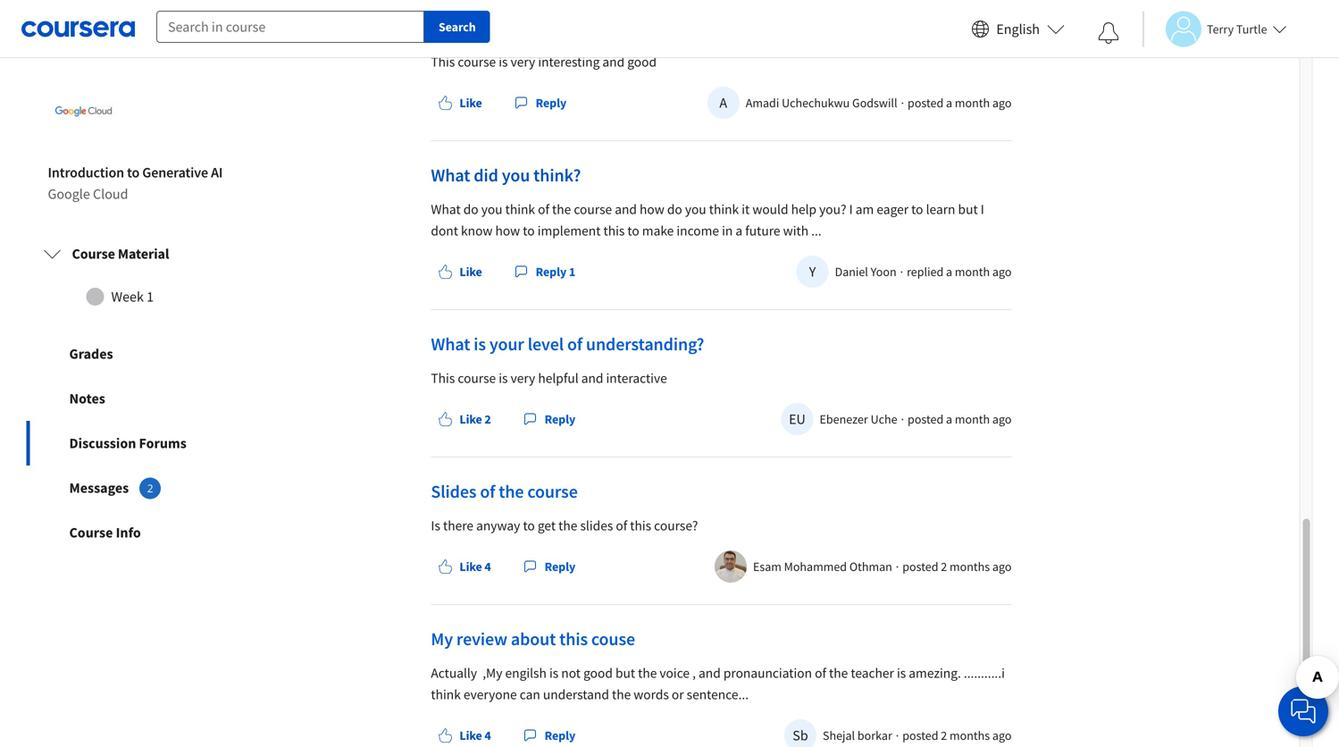 Task type: vqa. For each thing, say whether or not it's contained in the screenshot.
enroll
no



Task type: locate. For each thing, give the bounding box(es) containing it.
0 vertical spatial months
[[950, 558, 990, 574]]

daniel yoon
[[835, 264, 897, 280]]

1 for reply 1
[[569, 264, 576, 280]]

2 very from the top
[[511, 369, 535, 386]]

like up slides
[[460, 411, 482, 427]]

what up dont
[[431, 201, 461, 217]]

...........i
[[964, 664, 1005, 681]]

reply down understand
[[545, 727, 576, 743]]

this left course?
[[630, 517, 652, 534]]

think left it
[[709, 201, 739, 217]]

1 vertical spatial this
[[431, 369, 455, 386]]

1 thumbs up image from the top
[[438, 412, 453, 426]]

course inside what do you think of the course and how do you think it would help you? i am eager to learn but i dont know how to implement this to make income in a future with ...
[[574, 201, 612, 217]]

week 1 link
[[43, 279, 267, 315]]

month for what did you think?
[[955, 264, 990, 280]]

what inside what do you think of the course and how do you think it would help you? i am eager to learn but i dont know how to implement this to make income in a future with ...
[[431, 201, 461, 217]]

slides of the course link
[[431, 480, 578, 503]]

1 horizontal spatial this
[[604, 222, 625, 239]]

how up make
[[640, 201, 665, 217]]

1 months from the top
[[950, 558, 990, 574]]

to
[[127, 164, 140, 182], [912, 201, 924, 217], [523, 222, 535, 239], [628, 222, 640, 239], [523, 517, 535, 534]]

1 vertical spatial this
[[630, 517, 652, 534]]

you?
[[820, 201, 847, 217]]

a right in
[[736, 222, 743, 239]]

ai
[[211, 164, 223, 182]]

level
[[528, 333, 564, 355]]

this left make
[[604, 222, 625, 239]]

· posted a month ago for a
[[901, 95, 1012, 111]]

i
[[849, 201, 853, 217], [981, 201, 985, 217]]

this up like 2 button
[[431, 369, 455, 386]]

months for slides of the course
[[950, 558, 990, 574]]

2 horizontal spatial this
[[630, 517, 652, 534]]

0 vertical spatial this
[[431, 53, 455, 70]]

2 up course info link
[[147, 481, 153, 496]]

reply for level
[[545, 411, 576, 427]]

to up cloud
[[127, 164, 140, 182]]

reply link down this course is very helpful and interactive
[[516, 403, 583, 435]]

2 like button from the top
[[431, 255, 489, 288]]

thumbs up image
[[438, 412, 453, 426], [438, 559, 453, 574], [438, 728, 453, 742]]

reply link for this
[[516, 719, 583, 747]]

4 for of
[[485, 558, 491, 574]]

1 vertical spatial very
[[511, 369, 535, 386]]

understand
[[543, 686, 609, 703]]

of inside actually ‌ ,my engilsh is not good but  the voice , and pronaunciation of the teacher is amezing. ...........i think everyone can understand the words or sentence...
[[815, 664, 827, 681]]

0 vertical spatial thumbs up image
[[438, 412, 453, 426]]

1 vertical spatial like 4
[[460, 727, 491, 743]]

i right learn
[[981, 201, 985, 217]]

i left the am
[[849, 201, 853, 217]]

0 vertical spatial course
[[72, 245, 115, 263]]

think
[[505, 201, 535, 217], [709, 201, 739, 217], [431, 686, 461, 703]]

like for is
[[460, 411, 482, 427]]

this up not
[[560, 628, 588, 650]]

what left your
[[431, 333, 470, 355]]

shejal
[[823, 727, 855, 743]]

is left interesting
[[499, 53, 508, 70]]

reply link down this course is very   interesting   and good
[[507, 87, 574, 119]]

my review about this couse
[[431, 628, 635, 650]]

like down there
[[460, 558, 482, 574]]

very left interesting
[[511, 53, 535, 70]]

1 vertical spatial good
[[584, 664, 613, 681]]

2
[[485, 411, 491, 427], [147, 481, 153, 496], [941, 558, 947, 574], [941, 727, 947, 743]]

like 4 button for my
[[431, 719, 498, 747]]

esam
[[753, 558, 782, 574]]

1 vertical spatial 4
[[485, 727, 491, 743]]

is left your
[[474, 333, 486, 355]]

0 horizontal spatial think
[[431, 686, 461, 703]]

but
[[958, 201, 978, 217], [616, 664, 635, 681]]

what did you think? link
[[431, 164, 581, 186]]

reply
[[536, 95, 567, 111], [536, 264, 567, 280], [545, 411, 576, 427], [545, 558, 576, 574], [545, 727, 576, 743]]

course down search
[[458, 53, 496, 70]]

3 like from the top
[[460, 411, 482, 427]]

2 down this course is very helpful and interactive
[[485, 411, 491, 427]]

5 ago from the top
[[993, 727, 1012, 743]]

1
[[569, 264, 576, 280], [147, 288, 154, 306]]

0 horizontal spatial good
[[584, 664, 613, 681]]

and inside actually ‌ ,my engilsh is not good but  the voice , and pronaunciation of the teacher is amezing. ...........i think everyone can understand the words or sentence...
[[699, 664, 721, 681]]

· posted 2 months ago down "amezing."
[[896, 727, 1012, 743]]

month
[[955, 95, 990, 111], [955, 264, 990, 280], [955, 411, 990, 427]]

daniel
[[835, 264, 868, 280]]

1 like 4 button from the top
[[431, 550, 498, 583]]

1 for week 1
[[147, 288, 154, 306]]

course inside dropdown button
[[72, 245, 115, 263]]

0 horizontal spatial this
[[560, 628, 588, 650]]

good inside actually ‌ ,my engilsh is not good but  the voice , and pronaunciation of the teacher is amezing. ...........i think everyone can understand the words or sentence...
[[584, 664, 613, 681]]

0 vertical spatial 4
[[485, 558, 491, 574]]

very
[[511, 53, 535, 70], [511, 369, 535, 386]]

notes
[[69, 390, 105, 408]]

a
[[946, 95, 953, 111], [736, 222, 743, 239], [946, 264, 953, 280], [946, 411, 953, 427]]

but up words
[[616, 664, 635, 681]]

1 horizontal spatial 1
[[569, 264, 576, 280]]

course
[[458, 53, 496, 70], [574, 201, 612, 217], [458, 369, 496, 386], [528, 480, 578, 503]]

1 like 4 from the top
[[460, 558, 491, 574]]

1 very from the top
[[511, 53, 535, 70]]

like down know
[[460, 264, 482, 280]]

actually ‌ ,my engilsh is not good but  the voice , and pronaunciation of the teacher is amezing. ...........i think everyone can understand the words or sentence...
[[431, 664, 1005, 703]]

not
[[561, 664, 581, 681]]

0 vertical spatial but
[[958, 201, 978, 217]]

course for course material
[[72, 245, 115, 263]]

1 like button from the top
[[431, 87, 489, 119]]

can
[[520, 686, 540, 703]]

1 vertical spatial month
[[955, 264, 990, 280]]

thumbs up image down dont
[[438, 264, 453, 279]]

1 what from the top
[[431, 164, 470, 186]]

is down your
[[499, 369, 508, 386]]

month down english button
[[955, 95, 990, 111]]

the left teacher
[[829, 664, 848, 681]]

course for course info
[[69, 524, 113, 542]]

posted
[[908, 95, 944, 111], [908, 411, 944, 427], [903, 558, 939, 574], [903, 727, 939, 743]]

thumbs up image down is
[[438, 559, 453, 574]]

0 vertical spatial month
[[955, 95, 990, 111]]

1 like from the top
[[460, 95, 482, 111]]

reply for this
[[545, 727, 576, 743]]

a right uche
[[946, 411, 953, 427]]

notes link
[[26, 376, 284, 421]]

like button down dont
[[431, 255, 489, 288]]

very left helpful
[[511, 369, 535, 386]]

like for review
[[460, 727, 482, 743]]

like up did
[[460, 95, 482, 111]]

like 4 down everyone
[[460, 727, 491, 743]]

4 like from the top
[[460, 558, 482, 574]]

2 like 4 button from the top
[[431, 719, 498, 747]]

of
[[538, 201, 550, 217], [567, 333, 583, 355], [480, 480, 495, 503], [616, 517, 627, 534], [815, 664, 827, 681]]

1 vertical spatial like button
[[431, 255, 489, 288]]

Search in course text field
[[156, 11, 424, 43]]

is right teacher
[[897, 664, 906, 681]]

0 vertical spatial · posted 2 months ago
[[896, 558, 1012, 574]]

2 · posted a month ago from the top
[[901, 411, 1012, 427]]

reply link down can
[[516, 719, 583, 747]]

or
[[672, 686, 684, 703]]

0 vertical spatial how
[[640, 201, 665, 217]]

ebenezer
[[820, 411, 868, 427]]

3 ago from the top
[[993, 411, 1012, 427]]

make
[[642, 222, 674, 239]]

thumbs up image
[[438, 96, 453, 110], [438, 264, 453, 279]]

you
[[502, 164, 530, 186], [481, 201, 503, 217], [685, 201, 707, 217]]

2 like 4 from the top
[[460, 727, 491, 743]]

what is your level of understanding? link
[[431, 333, 704, 355]]

0 vertical spatial like button
[[431, 87, 489, 119]]

· posted a month ago right uche
[[901, 411, 1012, 427]]

to left implement
[[523, 222, 535, 239]]

month right the replied
[[955, 264, 990, 280]]

posted right othman
[[903, 558, 939, 574]]

4 ago from the top
[[993, 558, 1012, 574]]

1 ago from the top
[[993, 95, 1012, 111]]

1 vertical spatial but
[[616, 664, 635, 681]]

a right the replied
[[946, 264, 953, 280]]

2 what from the top
[[431, 201, 461, 217]]

ago for slides of the course
[[993, 558, 1012, 574]]

but right learn
[[958, 201, 978, 217]]

like 4 button down there
[[431, 550, 498, 583]]

my
[[431, 628, 453, 650]]

0 horizontal spatial how
[[495, 222, 520, 239]]

0 vertical spatial 1
[[569, 264, 576, 280]]

1 vertical spatial · posted 2 months ago
[[896, 727, 1012, 743]]

godswill
[[853, 95, 898, 111]]

2 thumbs up image from the top
[[438, 559, 453, 574]]

2 ago from the top
[[993, 264, 1012, 280]]

search
[[439, 19, 476, 35]]

voice
[[660, 664, 690, 681]]

a inside what do you think of the course and how do you think it would help you? i am eager to learn but i dont know how to implement this to make income in a future with ...
[[736, 222, 743, 239]]

a for y
[[946, 264, 953, 280]]

1 this from the top
[[431, 53, 455, 70]]

this for this course is very   interesting   and good
[[431, 53, 455, 70]]

posted right borkar
[[903, 727, 939, 743]]

0 vertical spatial very
[[511, 53, 535, 70]]

· for slides of the course
[[896, 558, 899, 574]]

and
[[603, 53, 625, 70], [615, 201, 637, 217], [581, 369, 604, 386], [699, 664, 721, 681]]

thumbs up image inside like 2 button
[[438, 412, 453, 426]]

good for not
[[584, 664, 613, 681]]

a for a
[[946, 95, 953, 111]]

0 vertical spatial thumbs up image
[[438, 96, 453, 110]]

2 months from the top
[[950, 727, 990, 743]]

like 4 down there
[[460, 558, 491, 574]]

1 vertical spatial thumbs up image
[[438, 559, 453, 574]]

0 vertical spatial what
[[431, 164, 470, 186]]

0 vertical spatial good
[[627, 53, 657, 70]]

posted for slides of the course
[[903, 558, 939, 574]]

help center image
[[1293, 701, 1314, 722]]

this inside what do you think of the course and how do you think it would help you? i am eager to learn but i dont know how to implement this to make income in a future with ...
[[604, 222, 625, 239]]

to left learn
[[912, 201, 924, 217]]

like down everyone
[[460, 727, 482, 743]]

how
[[640, 201, 665, 217], [495, 222, 520, 239]]

reply down is there anyway to get the slides of this course?
[[545, 558, 576, 574]]

like 4
[[460, 558, 491, 574], [460, 727, 491, 743]]

· right 'yoon'
[[900, 264, 904, 280]]

1 vertical spatial months
[[950, 727, 990, 743]]

google
[[48, 185, 90, 203]]

1 horizontal spatial but
[[958, 201, 978, 217]]

· for what is your level of understanding?
[[901, 411, 904, 427]]

0 vertical spatial like 4 button
[[431, 550, 498, 583]]

4 down everyone
[[485, 727, 491, 743]]

like inside button
[[460, 411, 482, 427]]

1 vertical spatial thumbs up image
[[438, 264, 453, 279]]

· right uche
[[901, 411, 904, 427]]

1 · posted a month ago from the top
[[901, 95, 1012, 111]]

course material button
[[29, 229, 281, 279]]

understanding?
[[586, 333, 704, 355]]

1 vertical spatial like 4 button
[[431, 719, 498, 747]]

1 horizontal spatial i
[[981, 201, 985, 217]]

you right did
[[502, 164, 530, 186]]

what left did
[[431, 164, 470, 186]]

good right interesting
[[627, 53, 657, 70]]

1 horizontal spatial good
[[627, 53, 657, 70]]

4 down anyway
[[485, 558, 491, 574]]

2 thumbs up image from the top
[[438, 264, 453, 279]]

like 4 button down everyone
[[431, 719, 498, 747]]

...
[[812, 222, 822, 239]]

month right uche
[[955, 411, 990, 427]]

0 horizontal spatial i
[[849, 201, 853, 217]]

week 1
[[111, 288, 154, 306]]

reply down this course is very   interesting   and good
[[536, 95, 567, 111]]

thumbs up image down search
[[438, 96, 453, 110]]

· posted 2 months ago right othman
[[896, 558, 1012, 574]]

think down what did you think? link
[[505, 201, 535, 217]]

1 down implement
[[569, 264, 576, 280]]

0 vertical spatial · posted a month ago
[[901, 95, 1012, 111]]

2 · posted 2 months ago from the top
[[896, 727, 1012, 743]]

sentence...
[[687, 686, 749, 703]]

· posted a month ago right godswill
[[901, 95, 1012, 111]]

the
[[552, 201, 571, 217], [499, 480, 524, 503], [559, 517, 578, 534], [638, 664, 657, 681], [829, 664, 848, 681], [612, 686, 631, 703]]

1 right week
[[147, 288, 154, 306]]

thumbs up image down the actually
[[438, 728, 453, 742]]

2 down "amezing."
[[941, 727, 947, 743]]

like 4 for of
[[460, 558, 491, 574]]

the up anyway
[[499, 480, 524, 503]]

very for interesting
[[511, 53, 535, 70]]

2 vertical spatial what
[[431, 333, 470, 355]]

course left material
[[72, 245, 115, 263]]

do up know
[[464, 201, 479, 217]]

2 this from the top
[[431, 369, 455, 386]]

ago
[[993, 95, 1012, 111], [993, 264, 1012, 280], [993, 411, 1012, 427], [993, 558, 1012, 574], [993, 727, 1012, 743]]

· right borkar
[[896, 727, 899, 743]]

amadi uchechukwu godswill
[[746, 95, 898, 111]]

this
[[431, 53, 455, 70], [431, 369, 455, 386]]

do up make
[[667, 201, 682, 217]]

what is your level of understanding?
[[431, 333, 704, 355]]

reply down helpful
[[545, 411, 576, 427]]

posted right uche
[[908, 411, 944, 427]]

0 horizontal spatial but
[[616, 664, 635, 681]]

0 horizontal spatial do
[[464, 201, 479, 217]]

how right know
[[495, 222, 520, 239]]

0 vertical spatial this
[[604, 222, 625, 239]]

1 vertical spatial 1
[[147, 288, 154, 306]]

1 4 from the top
[[485, 558, 491, 574]]

this
[[604, 222, 625, 239], [630, 517, 652, 534], [560, 628, 588, 650]]

like 4 button
[[431, 550, 498, 583], [431, 719, 498, 747]]

3 month from the top
[[955, 411, 990, 427]]

5 like from the top
[[460, 727, 482, 743]]

2 4 from the top
[[485, 727, 491, 743]]

2 i from the left
[[981, 201, 985, 217]]

thumbs up image left "like 2"
[[438, 412, 453, 426]]

the inside what do you think of the course and how do you think it would help you? i am eager to learn but i dont know how to implement this to make income in a future with ...
[[552, 201, 571, 217]]

good right not
[[584, 664, 613, 681]]

this down the search 'button'
[[431, 53, 455, 70]]

course info
[[69, 524, 141, 542]]

2 vertical spatial month
[[955, 411, 990, 427]]

slides
[[580, 517, 613, 534]]

1 horizontal spatial how
[[640, 201, 665, 217]]

course up implement
[[574, 201, 612, 217]]

1 horizontal spatial do
[[667, 201, 682, 217]]

like button down search
[[431, 87, 489, 119]]

1 vertical spatial how
[[495, 222, 520, 239]]

is
[[499, 53, 508, 70], [474, 333, 486, 355], [499, 369, 508, 386], [550, 664, 559, 681], [897, 664, 906, 681]]

1 i from the left
[[849, 201, 853, 217]]

2 vertical spatial thumbs up image
[[438, 728, 453, 742]]

3 what from the top
[[431, 333, 470, 355]]

reply link down get
[[516, 550, 583, 583]]

0 horizontal spatial 1
[[147, 288, 154, 306]]

a right godswill
[[946, 95, 953, 111]]

0 vertical spatial like 4
[[460, 558, 491, 574]]

the right get
[[559, 517, 578, 534]]

1 · posted 2 months ago from the top
[[896, 558, 1012, 574]]

thumbs up image for a
[[438, 96, 453, 110]]

eager
[[877, 201, 909, 217]]

3 thumbs up image from the top
[[438, 728, 453, 742]]

1 vertical spatial · posted a month ago
[[901, 411, 1012, 427]]

the up implement
[[552, 201, 571, 217]]

1 vertical spatial course
[[69, 524, 113, 542]]

1 thumbs up image from the top
[[438, 96, 453, 110]]

thumbs up image for what
[[438, 412, 453, 426]]

you up know
[[481, 201, 503, 217]]

reply link for level
[[516, 403, 583, 435]]

course left info
[[69, 524, 113, 542]]

2 inside button
[[485, 411, 491, 427]]

this for this course is very helpful and interactive
[[431, 369, 455, 386]]

2 month from the top
[[955, 264, 990, 280]]

1 vertical spatial what
[[431, 201, 461, 217]]

2 like from the top
[[460, 264, 482, 280]]

shejal borkar
[[823, 727, 893, 743]]

think down the actually
[[431, 686, 461, 703]]

·
[[901, 95, 904, 111], [900, 264, 904, 280], [901, 411, 904, 427], [896, 558, 899, 574], [896, 727, 899, 743]]



Task type: describe. For each thing, give the bounding box(es) containing it.
course up "like 2"
[[458, 369, 496, 386]]

like 4 button for slides
[[431, 550, 498, 583]]

introduction
[[48, 164, 124, 182]]

would
[[753, 201, 789, 217]]

slides of the course
[[431, 480, 578, 503]]

but inside actually ‌ ,my engilsh is not good but  the voice , and pronaunciation of the teacher is amezing. ...........i think everyone can understand the words or sentence...
[[616, 664, 635, 681]]

· for what did you think?
[[900, 264, 904, 280]]

· posted a month ago for eu
[[901, 411, 1012, 427]]

borkar
[[858, 727, 893, 743]]

ago for what is your level of understanding?
[[993, 411, 1012, 427]]

week
[[111, 288, 144, 306]]

in
[[722, 222, 733, 239]]

to left get
[[523, 517, 535, 534]]

chat with us image
[[1289, 697, 1318, 726]]

ago for my review about this couse
[[993, 727, 1012, 743]]

the up words
[[638, 664, 657, 681]]

like button for a
[[431, 87, 489, 119]]

interesting
[[538, 53, 600, 70]]

discussion forums
[[69, 434, 187, 452]]

· right godswill
[[901, 95, 904, 111]]

and inside what do you think of the course and how do you think it would help you? i am eager to learn but i dont know how to implement this to make income in a future with ...
[[615, 201, 637, 217]]

messages
[[69, 479, 129, 497]]

interactive
[[606, 369, 667, 386]]

,
[[693, 664, 696, 681]]

what for what is your level of understanding?
[[431, 333, 470, 355]]

discussion forums link
[[26, 421, 284, 466]]

what did you think?
[[431, 164, 581, 186]]

a for eu
[[946, 411, 953, 427]]

dont
[[431, 222, 458, 239]]

sb
[[793, 726, 808, 744]]

y
[[809, 263, 816, 280]]

this course is very   interesting   and good
[[431, 53, 657, 70]]

this course is very helpful and interactive
[[431, 369, 667, 386]]

terry
[[1207, 21, 1234, 37]]

grades
[[69, 345, 113, 363]]

,my
[[483, 664, 503, 681]]

1 do from the left
[[464, 201, 479, 217]]

you for think
[[481, 201, 503, 217]]

what do you think of the course and how do you think it would help you? i am eager to learn but i dont know how to implement this to make income in a future with ...
[[431, 201, 985, 239]]

‌
[[480, 664, 480, 681]]

2 horizontal spatial think
[[709, 201, 739, 217]]

months for my review about this couse
[[950, 727, 990, 743]]

is left not
[[550, 664, 559, 681]]

turtle
[[1237, 21, 1268, 37]]

eu
[[789, 410, 806, 428]]

terry turtle button
[[1143, 11, 1287, 47]]

slides
[[431, 480, 477, 503]]

couse
[[591, 628, 635, 650]]

pronaunciation
[[724, 664, 812, 681]]

very for helpful
[[511, 369, 535, 386]]

posted for my review about this couse
[[903, 727, 939, 743]]

know
[[461, 222, 493, 239]]

· for my review about this couse
[[896, 727, 899, 743]]

amezing.
[[909, 664, 961, 681]]

thumbs up image for slides
[[438, 559, 453, 574]]

1 month from the top
[[955, 95, 990, 111]]

to inside introduction to generative ai google cloud
[[127, 164, 140, 182]]

what for what do you think of the course and how do you think it would help you? i am eager to learn but i dont know how to implement this to make income in a future with ...
[[431, 201, 461, 217]]

reply for course
[[545, 558, 576, 574]]

you for think?
[[502, 164, 530, 186]]

material
[[118, 245, 169, 263]]

course info link
[[26, 510, 284, 555]]

good for and
[[627, 53, 657, 70]]

think?
[[534, 164, 581, 186]]

english
[[997, 20, 1040, 38]]

terry turtle
[[1207, 21, 1268, 37]]

introduction to generative ai google cloud
[[48, 164, 223, 203]]

· posted 2 months ago for my review about this couse
[[896, 727, 1012, 743]]

but inside what do you think of the course and how do you think it would help you? i am eager to learn but i dont know how to implement this to make income in a future with ...
[[958, 201, 978, 217]]

think inside actually ‌ ,my engilsh is not good but  the voice , and pronaunciation of the teacher is amezing. ...........i think everyone can understand the words or sentence...
[[431, 686, 461, 703]]

about
[[511, 628, 556, 650]]

teacher
[[851, 664, 894, 681]]

course up get
[[528, 480, 578, 503]]

reply down implement
[[536, 264, 567, 280]]

english button
[[964, 0, 1072, 58]]

course?
[[654, 517, 698, 534]]

grades link
[[26, 332, 284, 376]]

actually
[[431, 664, 477, 681]]

2 do from the left
[[667, 201, 682, 217]]

esam mohammed othman
[[753, 558, 893, 574]]

info
[[116, 524, 141, 542]]

learn
[[926, 201, 956, 217]]

with
[[783, 222, 809, 239]]

posted right godswill
[[908, 95, 944, 111]]

yoon
[[871, 264, 897, 280]]

course material
[[72, 245, 169, 263]]

the left words
[[612, 686, 631, 703]]

like for of
[[460, 558, 482, 574]]

1 horizontal spatial think
[[505, 201, 535, 217]]

posted for what is your level of understanding?
[[908, 411, 944, 427]]

reply link for course
[[516, 550, 583, 583]]

2 vertical spatial this
[[560, 628, 588, 650]]

othman
[[850, 558, 893, 574]]

ago for what did you think?
[[993, 264, 1012, 280]]

forums
[[139, 434, 187, 452]]

words
[[634, 686, 669, 703]]

like 4 for review
[[460, 727, 491, 743]]

is there anyway to get the slides of this course?
[[431, 517, 698, 534]]

it
[[742, 201, 750, 217]]

cloud
[[93, 185, 128, 203]]

discussion
[[69, 434, 136, 452]]

am
[[856, 201, 874, 217]]

mohammed
[[784, 558, 847, 574]]

income
[[677, 222, 719, 239]]

· replied a month ago
[[900, 264, 1012, 280]]

· posted 2 months ago for slides of the course
[[896, 558, 1012, 574]]

there
[[443, 517, 474, 534]]

reply 1 link
[[507, 255, 583, 288]]

esam mohammed othman avatar image
[[715, 550, 747, 583]]

did
[[474, 164, 498, 186]]

search button
[[424, 11, 490, 43]]

your
[[490, 333, 524, 355]]

my review about this couse link
[[431, 628, 635, 650]]

google cloud image
[[48, 76, 119, 148]]

is
[[431, 517, 440, 534]]

thumbs up image for my
[[438, 728, 453, 742]]

ebenezer uche
[[820, 411, 898, 427]]

future
[[745, 222, 781, 239]]

of inside what do you think of the course and how do you think it would help you? i am eager to learn but i dont know how to implement this to make income in a future with ...
[[538, 201, 550, 217]]

anyway
[[476, 517, 520, 534]]

amadi
[[746, 95, 779, 111]]

uchechukwu
[[782, 95, 850, 111]]

like button for y
[[431, 255, 489, 288]]

2 right othman
[[941, 558, 947, 574]]

help
[[791, 201, 817, 217]]

show notifications image
[[1098, 22, 1120, 44]]

you up income
[[685, 201, 707, 217]]

coursera image
[[21, 15, 135, 43]]

thumbs up image for y
[[438, 264, 453, 279]]

like 2
[[460, 411, 491, 427]]

implement
[[538, 222, 601, 239]]

what for what did you think?
[[431, 164, 470, 186]]

month for what is your level of understanding?
[[955, 411, 990, 427]]

to left make
[[628, 222, 640, 239]]

like 2 button
[[431, 403, 498, 435]]

uche
[[871, 411, 898, 427]]

4 for review
[[485, 727, 491, 743]]



